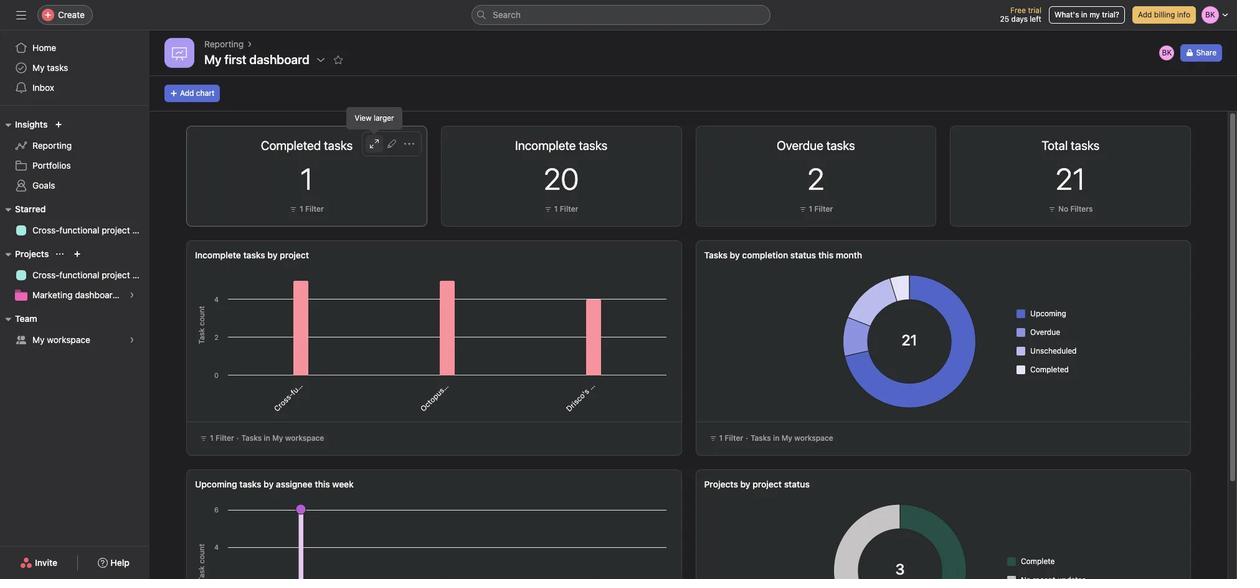 Task type: describe. For each thing, give the bounding box(es) containing it.
see details, my workspace image
[[128, 337, 136, 344]]

upcoming for upcoming tasks by assignee this week
[[195, 479, 237, 490]]

20 button
[[544, 161, 579, 196]]

add to starred image
[[333, 55, 343, 65]]

filters
[[1071, 204, 1093, 214]]

my for my workspace
[[32, 335, 45, 345]]

add chart
[[180, 88, 215, 98]]

project status
[[753, 479, 810, 490]]

help button
[[90, 552, 138, 575]]

reporting inside insights element
[[32, 140, 72, 151]]

my
[[1090, 10, 1100, 19]]

add chart button
[[165, 85, 220, 102]]

plan inside starred element
[[132, 225, 149, 236]]

no filters
[[1059, 204, 1093, 214]]

edit chart image
[[642, 139, 652, 149]]

complete
[[1021, 557, 1055, 566]]

tasks for my
[[47, 62, 68, 73]]

bk
[[1163, 48, 1172, 57]]

goals link
[[7, 176, 142, 196]]

tasks for upcoming
[[239, 479, 261, 490]]

in for incomplete tasks by project
[[264, 434, 270, 443]]

new image
[[55, 121, 63, 128]]

marketing
[[32, 290, 73, 300]]

filter for 2
[[815, 204, 833, 214]]

report image
[[172, 45, 187, 60]]

what's in my trial? button
[[1049, 6, 1125, 24]]

first dashboard
[[225, 52, 310, 67]]

tasks for incomplete tasks by project
[[241, 434, 262, 443]]

invite
[[35, 558, 57, 568]]

by for tasks
[[730, 250, 740, 260]]

functional inside starred element
[[59, 225, 99, 236]]

projects by project status
[[705, 479, 810, 490]]

1 filter button for 20
[[541, 203, 582, 216]]

cross- for cross-functional project plan link in starred element
[[32, 225, 59, 236]]

goals
[[32, 180, 55, 191]]

marketing dashboards link
[[7, 285, 142, 305]]

projects for projects
[[15, 249, 49, 259]]

drisco's drinks
[[564, 370, 609, 414]]

21 button
[[1056, 161, 1086, 196]]

dashboards
[[75, 290, 122, 300]]

incomplete
[[195, 250, 241, 260]]

incomplete tasks by project
[[195, 250, 309, 260]]

marketing dashboards
[[32, 290, 122, 300]]

view larger
[[355, 113, 394, 123]]

unscheduled
[[1031, 346, 1077, 356]]

2 button
[[808, 161, 825, 196]]

my up project status
[[782, 434, 793, 443]]

tasks in my workspace for by project
[[241, 434, 324, 443]]

portfolios
[[32, 160, 71, 171]]

projects element
[[0, 243, 150, 308]]

project inside starred element
[[102, 225, 130, 236]]

cross-functional project plan link inside starred element
[[7, 221, 149, 241]]

by project
[[268, 250, 309, 260]]

team button
[[0, 312, 37, 327]]

tasks for incomplete
[[243, 250, 265, 260]]

left
[[1030, 14, 1042, 24]]

1 horizontal spatial tasks
[[705, 250, 728, 260]]

starred button
[[0, 202, 46, 217]]

what's in my trial?
[[1055, 10, 1120, 19]]

21
[[1056, 161, 1086, 196]]

2
[[808, 161, 825, 196]]

chart
[[196, 88, 215, 98]]

team
[[15, 313, 37, 324]]

1 horizontal spatial reporting
[[204, 39, 244, 49]]

completed
[[1031, 365, 1069, 374]]

add for add billing info
[[1139, 10, 1153, 19]]

assignee
[[276, 479, 313, 490]]

specimen
[[441, 360, 472, 391]]

2 cross-functional project plan link from the top
[[7, 265, 149, 285]]

by for projects
[[741, 479, 751, 490]]

overdue tasks
[[777, 138, 855, 153]]

20
[[544, 161, 579, 196]]

my workspace link
[[7, 330, 142, 350]]

my up upcoming tasks by assignee this week
[[272, 434, 283, 443]]

my for my tasks
[[32, 62, 45, 73]]

cross- for 1st cross-functional project plan link from the bottom
[[32, 270, 59, 280]]

this month
[[819, 250, 863, 260]]

insights button
[[0, 117, 48, 132]]

tasks in my workspace for completion
[[751, 434, 834, 443]]

inbox link
[[7, 78, 142, 98]]

workspace inside teams element
[[47, 335, 90, 345]]

share button
[[1181, 44, 1223, 62]]

search list box
[[472, 5, 771, 25]]



Task type: locate. For each thing, give the bounding box(es) containing it.
workspace for incomplete tasks by project
[[285, 434, 324, 443]]

project up see details, marketing dashboards icon
[[102, 270, 130, 280]]

add inside button
[[1139, 10, 1153, 19]]

my tasks
[[32, 62, 68, 73]]

0 vertical spatial plan
[[132, 225, 149, 236]]

projects button
[[0, 247, 49, 262]]

bk button
[[1159, 44, 1176, 62]]

project
[[102, 225, 130, 236], [102, 270, 130, 280]]

portfolios link
[[7, 156, 142, 176]]

add
[[1139, 10, 1153, 19], [180, 88, 194, 98]]

by left assignee
[[264, 479, 274, 490]]

tasks
[[705, 250, 728, 260], [241, 434, 262, 443], [751, 434, 771, 443]]

completion
[[742, 250, 789, 260]]

edit chart image for 1
[[387, 139, 397, 149]]

1 filter button for 2
[[796, 203, 836, 216]]

teams element
[[0, 308, 150, 353]]

0 vertical spatial tasks
[[47, 62, 68, 73]]

1 filter button down 20
[[541, 203, 582, 216]]

upcoming tasks by assignee this week
[[195, 479, 354, 490]]

1 view chart image from the left
[[369, 139, 379, 149]]

insights element
[[0, 113, 150, 198]]

my right the report icon
[[204, 52, 222, 67]]

workspace up project status
[[795, 434, 834, 443]]

2 cross- from the top
[[32, 270, 59, 280]]

see details, marketing dashboards image
[[128, 292, 136, 299]]

create button
[[37, 5, 93, 25]]

0 horizontal spatial 1 filter button
[[287, 203, 327, 216]]

this week
[[315, 479, 354, 490]]

0 horizontal spatial edit chart image
[[387, 139, 397, 149]]

1 vertical spatial tasks
[[243, 250, 265, 260]]

free
[[1011, 6, 1026, 15]]

search
[[493, 9, 521, 20]]

cross-functional project plan up dashboards on the left of page
[[32, 270, 149, 280]]

2 horizontal spatial tasks
[[751, 434, 771, 443]]

0 horizontal spatial more actions image
[[404, 139, 414, 149]]

invite button
[[12, 552, 66, 575]]

0 horizontal spatial add
[[180, 88, 194, 98]]

upcoming for upcoming
[[1031, 309, 1067, 318]]

my tasks link
[[7, 58, 142, 78]]

1 filter button for 1
[[287, 203, 327, 216]]

projects for projects by project status
[[705, 479, 738, 490]]

my up inbox
[[32, 62, 45, 73]]

2 plan from the top
[[132, 270, 149, 280]]

add left billing
[[1139, 10, 1153, 19]]

home
[[32, 42, 56, 53]]

workspace up assignee
[[285, 434, 324, 443]]

cross- inside starred element
[[32, 225, 59, 236]]

what's
[[1055, 10, 1080, 19]]

view
[[355, 113, 372, 123]]

completed tasks
[[261, 138, 353, 153]]

projects left project status
[[705, 479, 738, 490]]

no filters button
[[1046, 203, 1096, 216]]

add inside button
[[180, 88, 194, 98]]

no
[[1059, 204, 1069, 214]]

show options image
[[316, 55, 326, 65]]

filter for 20
[[560, 204, 579, 214]]

my down team
[[32, 335, 45, 345]]

tasks in my workspace up upcoming tasks by assignee this week
[[241, 434, 324, 443]]

my first dashboard
[[204, 52, 310, 67]]

1 horizontal spatial add
[[1139, 10, 1153, 19]]

1 vertical spatial plan
[[132, 270, 149, 280]]

by
[[730, 250, 740, 260], [264, 479, 274, 490], [741, 479, 751, 490]]

1 vertical spatial cross-functional project plan
[[32, 270, 149, 280]]

1 vertical spatial project
[[102, 270, 130, 280]]

workspace
[[47, 335, 90, 345], [285, 434, 324, 443], [795, 434, 834, 443]]

new project or portfolio image
[[74, 251, 81, 258]]

plan inside projects element
[[132, 270, 149, 280]]

0 horizontal spatial reporting link
[[7, 136, 142, 156]]

0 vertical spatial add
[[1139, 10, 1153, 19]]

1 tasks in my workspace from the left
[[241, 434, 324, 443]]

in up upcoming tasks by assignee this week
[[264, 434, 270, 443]]

larger
[[374, 113, 394, 123]]

1 functional from the top
[[59, 225, 99, 236]]

cross-functional project plan
[[32, 225, 149, 236], [32, 270, 149, 280]]

workspace down marketing dashboards link
[[47, 335, 90, 345]]

filter
[[305, 204, 324, 214], [560, 204, 579, 214], [815, 204, 833, 214], [216, 434, 234, 443], [725, 434, 744, 443]]

1 filter for 20
[[554, 204, 579, 214]]

0 vertical spatial cross-functional project plan link
[[7, 221, 149, 241]]

create
[[58, 9, 85, 20]]

1 cross- from the top
[[32, 225, 59, 236]]

upcoming
[[1031, 309, 1067, 318], [195, 479, 237, 490]]

functional up marketing dashboards
[[59, 270, 99, 280]]

view chart image for 2
[[879, 139, 889, 149]]

0 vertical spatial functional
[[59, 225, 99, 236]]

1 vertical spatial reporting link
[[7, 136, 142, 156]]

1 project from the top
[[102, 225, 130, 236]]

my inside teams element
[[32, 335, 45, 345]]

2 horizontal spatial 1 filter button
[[796, 203, 836, 216]]

days
[[1012, 14, 1028, 24]]

cross-functional project plan link up new project or portfolio 'image'
[[7, 221, 149, 241]]

0 horizontal spatial tasks in my workspace
[[241, 434, 324, 443]]

1 horizontal spatial reporting link
[[204, 37, 244, 51]]

functional inside projects element
[[59, 270, 99, 280]]

1 horizontal spatial tasks in my workspace
[[751, 434, 834, 443]]

2 vertical spatial tasks
[[239, 479, 261, 490]]

help
[[110, 558, 130, 568]]

2 1 filter button from the left
[[541, 203, 582, 216]]

cross-functional project plan up new project or portfolio 'image'
[[32, 225, 149, 236]]

1 vertical spatial add
[[180, 88, 194, 98]]

total tasks
[[1042, 138, 1100, 153]]

tasks in my workspace
[[241, 434, 324, 443], [751, 434, 834, 443]]

cross- down starred
[[32, 225, 59, 236]]

2 functional from the top
[[59, 270, 99, 280]]

in left my
[[1082, 10, 1088, 19]]

more actions image
[[404, 139, 414, 149], [914, 139, 924, 149]]

view larger tooltip
[[347, 108, 402, 133]]

octopus specimen
[[418, 360, 472, 414]]

0 horizontal spatial tasks
[[241, 434, 262, 443]]

1 horizontal spatial edit chart image
[[896, 139, 906, 149]]

tasks left completion
[[705, 250, 728, 260]]

my
[[204, 52, 222, 67], [32, 62, 45, 73], [32, 335, 45, 345], [272, 434, 283, 443], [782, 434, 793, 443]]

1 edit chart image from the left
[[387, 139, 397, 149]]

1 horizontal spatial upcoming
[[1031, 309, 1067, 318]]

3 1 filter button from the left
[[796, 203, 836, 216]]

1 more actions image from the left
[[404, 139, 414, 149]]

cross-functional project plan link up marketing dashboards
[[7, 265, 149, 285]]

edit chart image
[[387, 139, 397, 149], [896, 139, 906, 149]]

insights
[[15, 119, 48, 130]]

1 horizontal spatial more actions image
[[914, 139, 924, 149]]

octopus
[[418, 386, 446, 414]]

drinks
[[586, 370, 609, 392]]

1 horizontal spatial in
[[773, 434, 780, 443]]

home link
[[7, 38, 142, 58]]

reporting link
[[204, 37, 244, 51], [7, 136, 142, 156]]

1 vertical spatial functional
[[59, 270, 99, 280]]

1 filter button
[[287, 203, 327, 216], [541, 203, 582, 216], [796, 203, 836, 216]]

global element
[[0, 31, 150, 105]]

project down "goals" link
[[102, 225, 130, 236]]

starred
[[15, 204, 46, 214]]

2 project from the top
[[102, 270, 130, 280]]

share
[[1197, 48, 1217, 57]]

search button
[[472, 5, 771, 25]]

hide sidebar image
[[16, 10, 26, 20]]

projects inside dropdown button
[[15, 249, 49, 259]]

25
[[1001, 14, 1010, 24]]

reporting link up my first dashboard
[[204, 37, 244, 51]]

cross-functional project plan inside starred element
[[32, 225, 149, 236]]

tasks in my workspace up project status
[[751, 434, 834, 443]]

1 cross-functional project plan from the top
[[32, 225, 149, 236]]

tasks left assignee
[[239, 479, 261, 490]]

cross- inside projects element
[[32, 270, 59, 280]]

trial
[[1028, 6, 1042, 15]]

filter for 1
[[305, 204, 324, 214]]

1 horizontal spatial projects
[[705, 479, 738, 490]]

0 vertical spatial cross-
[[32, 225, 59, 236]]

0 vertical spatial upcoming
[[1031, 309, 1067, 318]]

info
[[1178, 10, 1191, 19]]

cross-functional project plan link
[[7, 221, 149, 241], [7, 265, 149, 285]]

more actions image for 1
[[404, 139, 414, 149]]

0 horizontal spatial upcoming
[[195, 479, 237, 490]]

1 horizontal spatial by
[[730, 250, 740, 260]]

workspace for tasks by completion status this month
[[795, 434, 834, 443]]

1 filter for 1
[[300, 204, 324, 214]]

2 horizontal spatial by
[[741, 479, 751, 490]]

1 plan from the top
[[132, 225, 149, 236]]

tasks for tasks by completion status this month
[[751, 434, 771, 443]]

tasks up projects by project status
[[751, 434, 771, 443]]

0 horizontal spatial projects
[[15, 249, 49, 259]]

free trial 25 days left
[[1001, 6, 1042, 24]]

2 edit chart image from the left
[[896, 139, 906, 149]]

cross-functional project plan inside projects element
[[32, 270, 149, 280]]

tasks up upcoming tasks by assignee this week
[[241, 434, 262, 443]]

1 filter button down 2 button
[[796, 203, 836, 216]]

1 vertical spatial projects
[[705, 479, 738, 490]]

my workspace
[[32, 335, 90, 345]]

starred element
[[0, 198, 150, 243]]

0 vertical spatial projects
[[15, 249, 49, 259]]

0 horizontal spatial by
[[264, 479, 274, 490]]

1 1 filter button from the left
[[287, 203, 327, 216]]

projects
[[15, 249, 49, 259], [705, 479, 738, 490]]

1 horizontal spatial 1 filter button
[[541, 203, 582, 216]]

view chart image for 1
[[369, 139, 379, 149]]

plan
[[132, 225, 149, 236], [132, 270, 149, 280]]

add billing info button
[[1133, 6, 1197, 24]]

0 horizontal spatial in
[[264, 434, 270, 443]]

in for tasks by completion status this month
[[773, 434, 780, 443]]

incomplete tasks
[[515, 138, 608, 153]]

more actions image for 2
[[914, 139, 924, 149]]

2 more actions image from the left
[[914, 139, 924, 149]]

tasks down home
[[47, 62, 68, 73]]

1 vertical spatial cross-functional project plan link
[[7, 265, 149, 285]]

1 vertical spatial upcoming
[[195, 479, 237, 490]]

by left completion
[[730, 250, 740, 260]]

reporting up my first dashboard
[[204, 39, 244, 49]]

1 vertical spatial cross-
[[32, 270, 59, 280]]

reporting up portfolios
[[32, 140, 72, 151]]

2 horizontal spatial workspace
[[795, 434, 834, 443]]

0 vertical spatial cross-functional project plan
[[32, 225, 149, 236]]

trial?
[[1103, 10, 1120, 19]]

projects left show options, current sort, top icon
[[15, 249, 49, 259]]

1 filter
[[300, 204, 324, 214], [554, 204, 579, 214], [809, 204, 833, 214], [210, 434, 234, 443], [719, 434, 744, 443]]

edit chart image for 2
[[896, 139, 906, 149]]

1 horizontal spatial view chart image
[[879, 139, 889, 149]]

add left chart
[[180, 88, 194, 98]]

1 horizontal spatial workspace
[[285, 434, 324, 443]]

billing
[[1155, 10, 1176, 19]]

overdue
[[1031, 327, 1061, 337]]

my inside global element
[[32, 62, 45, 73]]

1 cross-functional project plan link from the top
[[7, 221, 149, 241]]

functional up new project or portfolio 'image'
[[59, 225, 99, 236]]

1 filter for 2
[[809, 204, 833, 214]]

add billing info
[[1139, 10, 1191, 19]]

cross-
[[32, 225, 59, 236], [32, 270, 59, 280]]

1 button
[[300, 161, 313, 196]]

0 vertical spatial project
[[102, 225, 130, 236]]

my for my first dashboard
[[204, 52, 222, 67]]

add for add chart
[[180, 88, 194, 98]]

reporting link down "new" image
[[7, 136, 142, 156]]

tasks inside global element
[[47, 62, 68, 73]]

0 vertical spatial reporting
[[204, 39, 244, 49]]

in up project status
[[773, 434, 780, 443]]

2 horizontal spatial in
[[1082, 10, 1088, 19]]

1 vertical spatial reporting
[[32, 140, 72, 151]]

view chart image
[[369, 139, 379, 149], [879, 139, 889, 149]]

drisco's
[[564, 387, 591, 414]]

by left project status
[[741, 479, 751, 490]]

cross- up marketing
[[32, 270, 59, 280]]

status
[[791, 250, 816, 260]]

show options, current sort, top image
[[56, 251, 64, 258]]

0 vertical spatial reporting link
[[204, 37, 244, 51]]

tasks
[[47, 62, 68, 73], [243, 250, 265, 260], [239, 479, 261, 490]]

0 horizontal spatial reporting
[[32, 140, 72, 151]]

inbox
[[32, 82, 54, 93]]

2 view chart image from the left
[[879, 139, 889, 149]]

0 horizontal spatial workspace
[[47, 335, 90, 345]]

tasks left by project
[[243, 250, 265, 260]]

tasks by completion status this month
[[705, 250, 863, 260]]

2 tasks in my workspace from the left
[[751, 434, 834, 443]]

in inside button
[[1082, 10, 1088, 19]]

1 filter button down 1 'button'
[[287, 203, 327, 216]]

0 horizontal spatial view chart image
[[369, 139, 379, 149]]

2 cross-functional project plan from the top
[[32, 270, 149, 280]]



Task type: vqa. For each thing, say whether or not it's contained in the screenshot.
Unscheduled
yes



